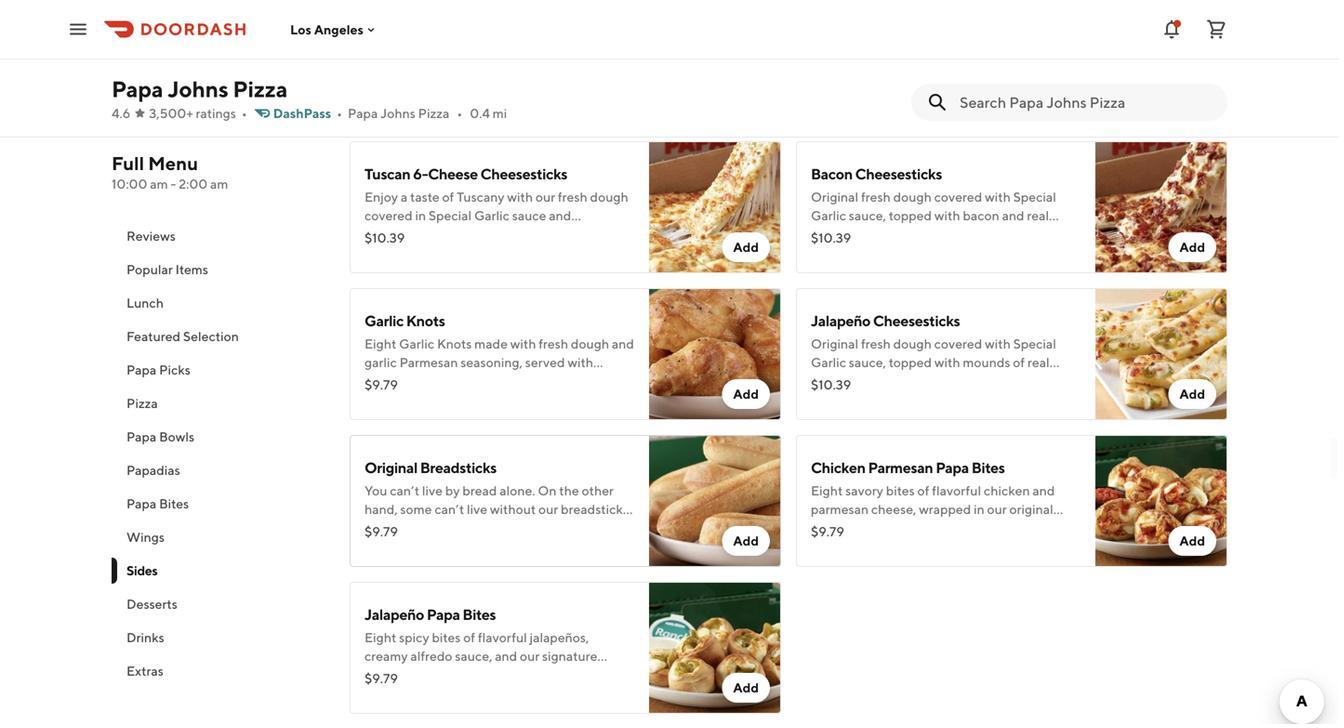Task type: describe. For each thing, give the bounding box(es) containing it.
original breadsticks image
[[649, 435, 781, 567]]

papa bites
[[126, 496, 189, 512]]

desserts button
[[112, 588, 327, 621]]

pizza up dashpass
[[233, 76, 288, 102]]

1 vertical spatial live
[[467, 502, 487, 517]]

papa johns pizza • 0.4 mi
[[348, 106, 507, 121]]

on
[[538, 483, 557, 499]]

bowls
[[159, 429, 195, 445]]

the inside original breadsticks you can't live by bread alone. on the other hand, some can't live without our breadsticks. fresh dough baked to a golden brown. served with original pizza sauce for dipping.
[[559, 483, 579, 499]]

popular items
[[126, 262, 208, 277]]

ratings
[[196, 106, 236, 121]]

and inside fresh dough baked to a golden brown then topped with our special garlic sauce and parmesan cheese. served with original pizza sauce for dipping.
[[1028, 61, 1050, 76]]

papa bowls
[[126, 429, 195, 445]]

add for original breadsticks
[[733, 533, 759, 549]]

pizza inside fresh dough baked to a golden brown then topped with our special garlic sauce and parmesan cheese. served with original pizza sauce for dipping.
[[1039, 80, 1070, 95]]

0 horizontal spatial live
[[422, 483, 443, 499]]

special
[[908, 61, 951, 76]]

then
[[1036, 42, 1063, 58]]

pizza button
[[112, 387, 327, 420]]

some
[[400, 502, 432, 517]]

papadias
[[126, 463, 180, 478]]

$9.79 for original
[[365, 524, 398, 539]]

0 vertical spatial knots
[[406, 312, 445, 330]]

los angeles button
[[290, 22, 378, 37]]

reviews button
[[112, 220, 327, 253]]

with inside original breadsticks you can't live by bread alone. on the other hand, some can't live without our breadsticks. fresh dough baked to a golden brown. served with original pizza sauce for dipping.
[[365, 539, 390, 554]]

picks
[[159, 362, 191, 378]]

2 am from the left
[[210, 176, 228, 192]]

papadias button
[[112, 454, 327, 487]]

open menu image
[[67, 18, 89, 40]]

cheese,
[[871, 502, 917, 517]]

jalapeño for jalapeño papa bites
[[365, 606, 424, 624]]

lunch button
[[112, 286, 327, 320]]

1 horizontal spatial fresh
[[811, 520, 841, 536]]

original down chicken at the right of page
[[1010, 502, 1054, 517]]

our inside chicken parmesan papa bites eight savory bites of flavorful chicken and parmesan cheese, wrapped in our original fresh dough. baked fresh and served with original pizza dipping sauce on the side.
[[987, 502, 1007, 517]]

chicken parmesan papa bites eight savory bites of flavorful chicken and parmesan cheese, wrapped in our original fresh dough. baked fresh and served with original pizza dipping sauce on the side.
[[811, 459, 1055, 554]]

papa johns pizza
[[112, 76, 288, 102]]

johns inside garlic knots eight garlic knots made with fresh dough and garlic parmesan seasoning, served with original pizza sauce. share a papa johns side that's sure to please.
[[563, 373, 598, 389]]

served inside garlic knots eight garlic knots made with fresh dough and garlic parmesan seasoning, served with original pizza sauce. share a papa johns side that's sure to please.
[[525, 355, 565, 370]]

0.4
[[470, 106, 490, 121]]

dough inside original breadsticks you can't live by bread alone. on the other hand, some can't live without our breadsticks. fresh dough baked to a golden brown. served with original pizza sauce for dipping.
[[400, 520, 439, 536]]

featured selection
[[126, 329, 239, 344]]

to inside original breadsticks you can't live by bread alone. on the other hand, some can't live without our breadsticks. fresh dough baked to a golden brown. served with original pizza sauce for dipping.
[[481, 520, 493, 536]]

bacon
[[811, 165, 853, 183]]

you
[[365, 483, 387, 499]]

add button for bacon cheesesticks
[[1169, 233, 1217, 262]]

garlic knots image
[[649, 288, 781, 420]]

dashpass •
[[273, 106, 342, 121]]

2:00
[[179, 176, 208, 192]]

original breadsticks you can't live by bread alone. on the other hand, some can't live without our breadsticks. fresh dough baked to a golden brown. served with original pizza sauce for dipping.
[[365, 459, 634, 554]]

add for jalapeño papa bites
[[733, 680, 759, 696]]

fresh dough baked to a golden brown then topped with our special garlic sauce and parmesan cheese. served with original pizza sauce for dipping.
[[811, 42, 1070, 113]]

extras
[[126, 664, 164, 679]]

garlic knots eight garlic knots made with fresh dough and garlic parmesan seasoning, served with original pizza sauce. share a papa johns side that's sure to please.
[[365, 312, 634, 407]]

jalapeño papa bites image
[[649, 582, 781, 714]]

cheese.
[[872, 80, 917, 95]]

lunch
[[126, 295, 164, 311]]

6-
[[413, 165, 428, 183]]

popular items button
[[112, 253, 327, 286]]

side
[[600, 373, 625, 389]]

$10.39 for jalapeño
[[811, 377, 851, 393]]

papa inside button
[[126, 429, 157, 445]]

featured selection button
[[112, 320, 327, 353]]

los angeles
[[290, 22, 364, 37]]

jalapeño cheesesticks image
[[1096, 288, 1228, 420]]

dipping
[[891, 539, 936, 554]]

seasoning,
[[461, 355, 523, 370]]

sauce inside chicken parmesan papa bites eight savory bites of flavorful chicken and parmesan cheese, wrapped in our original fresh dough. baked fresh and served with original pizza dipping sauce on the side.
[[938, 539, 973, 554]]

desserts
[[126, 597, 177, 612]]

for inside fresh dough baked to a golden brown then topped with our special garlic sauce and parmesan cheese. served with original pizza sauce for dipping.
[[848, 98, 864, 113]]

parmesan inside chicken parmesan papa bites eight savory bites of flavorful chicken and parmesan cheese, wrapped in our original fresh dough. baked fresh and served with original pizza dipping sauce on the side.
[[868, 459, 933, 477]]

dipping. inside fresh dough baked to a golden brown then topped with our special garlic sauce and parmesan cheese. served with original pizza sauce for dipping.
[[867, 98, 915, 113]]

served inside chicken parmesan papa bites eight savory bites of flavorful chicken and parmesan cheese, wrapped in our original fresh dough. baked fresh and served with original pizza dipping sauce on the side.
[[985, 520, 1025, 536]]

add for jalapeño cheesesticks
[[1180, 386, 1205, 402]]

add button for tuscan 6-cheese cheesesticks
[[722, 233, 770, 262]]

garlic
[[365, 355, 397, 370]]

reviews
[[126, 228, 176, 244]]

with up cheese.
[[857, 61, 883, 76]]

chicken
[[811, 459, 866, 477]]

fresh inside garlic knots eight garlic knots made with fresh dough and garlic parmesan seasoning, served with original pizza sauce. share a papa johns side that's sure to please.
[[539, 336, 568, 352]]

dough.
[[843, 520, 885, 536]]

served inside original breadsticks you can't live by bread alone. on the other hand, some can't live without our breadsticks. fresh dough baked to a golden brown. served with original pizza sauce for dipping.
[[592, 520, 634, 536]]

that's
[[365, 392, 398, 407]]

items
[[175, 262, 208, 277]]

extras button
[[112, 655, 327, 688]]

featured
[[126, 329, 181, 344]]

johns for papa johns pizza
[[168, 76, 228, 102]]

with right 'seasoning,' on the left of the page
[[568, 355, 593, 370]]

wings
[[126, 530, 165, 545]]

chicken
[[984, 483, 1030, 499]]

to inside fresh dough baked to a golden brown then topped with our special garlic sauce and parmesan cheese. served with original pizza sauce for dipping.
[[927, 42, 940, 58]]

add for chicken parmesan papa bites
[[1180, 533, 1205, 549]]

2 vertical spatial garlic
[[399, 336, 435, 352]]

original inside fresh dough baked to a golden brown then topped with our special garlic sauce and parmesan cheese. served with original pizza sauce for dipping.
[[993, 80, 1036, 95]]

golden inside fresh dough baked to a golden brown then topped with our special garlic sauce and parmesan cheese. served with original pizza sauce for dipping.
[[952, 42, 993, 58]]

alone.
[[500, 483, 535, 499]]

bread
[[463, 483, 497, 499]]

baked inside original breadsticks you can't live by bread alone. on the other hand, some can't live without our breadsticks. fresh dough baked to a golden brown. served with original pizza sauce for dipping.
[[441, 520, 478, 536]]

johns for papa johns pizza • 0.4 mi
[[381, 106, 416, 121]]

tuscan 6-cheese cheesesticks
[[365, 165, 567, 183]]

tuscan
[[365, 165, 410, 183]]

pizza inside chicken parmesan papa bites eight savory bites of flavorful chicken and parmesan cheese, wrapped in our original fresh dough. baked fresh and served with original pizza dipping sauce on the side.
[[858, 539, 888, 554]]

by
[[445, 483, 460, 499]]

side.
[[1015, 539, 1043, 554]]

selection
[[183, 329, 239, 344]]

2 vertical spatial bites
[[463, 606, 496, 624]]

a inside original breadsticks you can't live by bread alone. on the other hand, some can't live without our breadsticks. fresh dough baked to a golden brown. served with original pizza sauce for dipping.
[[496, 520, 503, 536]]

without
[[490, 502, 536, 517]]

los
[[290, 22, 311, 37]]

our inside original breadsticks you can't live by bread alone. on the other hand, some can't live without our breadsticks. fresh dough baked to a golden brown. served with original pizza sauce for dipping.
[[539, 502, 558, 517]]

of
[[918, 483, 930, 499]]

papa bites button
[[112, 487, 327, 521]]

papa picks button
[[112, 353, 327, 387]]

brown.
[[549, 520, 590, 536]]

flavorful
[[932, 483, 981, 499]]

parmesan inside garlic knots eight garlic knots made with fresh dough and garlic parmesan seasoning, served with original pizza sauce. share a papa johns side that's sure to please.
[[400, 355, 458, 370]]

papa bowls button
[[112, 420, 327, 454]]

other
[[582, 483, 614, 499]]

1 • from the left
[[242, 106, 247, 121]]

a inside fresh dough baked to a golden brown then topped with our special garlic sauce and parmesan cheese. served with original pizza sauce for dipping.
[[942, 42, 949, 58]]

breadsticks
[[420, 459, 497, 477]]

made
[[475, 336, 508, 352]]

full
[[112, 153, 144, 174]]

dipping. inside original breadsticks you can't live by bread alone. on the other hand, some can't live without our breadsticks. fresh dough baked to a golden brown. served with original pizza sauce for dipping.
[[533, 539, 581, 554]]

our inside fresh dough baked to a golden brown then topped with our special garlic sauce and parmesan cheese. served with original pizza sauce for dipping.
[[885, 61, 905, 76]]

chicken parmesan papa bites image
[[1096, 435, 1228, 567]]

cheesesticks image
[[649, 0, 781, 126]]



Task type: vqa. For each thing, say whether or not it's contained in the screenshot.
menu in the left top of the page
yes



Task type: locate. For each thing, give the bounding box(es) containing it.
1 vertical spatial served
[[592, 520, 634, 536]]

0 vertical spatial bites
[[972, 459, 1005, 477]]

0 horizontal spatial to
[[428, 392, 440, 407]]

served down special
[[920, 80, 962, 95]]

1 horizontal spatial live
[[467, 502, 487, 517]]

baked down by
[[441, 520, 478, 536]]

am
[[150, 176, 168, 192], [210, 176, 228, 192]]

bites
[[886, 483, 915, 499]]

1 vertical spatial dough
[[571, 336, 609, 352]]

0 horizontal spatial jalapeño
[[365, 606, 424, 624]]

the right on on the bottom left of the page
[[559, 483, 579, 499]]

with right 'made'
[[510, 336, 536, 352]]

0 vertical spatial for
[[848, 98, 864, 113]]

2 horizontal spatial johns
[[563, 373, 598, 389]]

menu
[[148, 153, 198, 174]]

wrapped
[[919, 502, 971, 517]]

dough up the side on the left of page
[[571, 336, 609, 352]]

garlic inside fresh dough baked to a golden brown then topped with our special garlic sauce and parmesan cheese. served with original pizza sauce for dipping.
[[953, 61, 989, 76]]

0 vertical spatial live
[[422, 483, 443, 499]]

dough down some
[[400, 520, 439, 536]]

dough
[[847, 42, 885, 58], [571, 336, 609, 352], [400, 520, 439, 536]]

our up cheese.
[[885, 61, 905, 76]]

and down in
[[960, 520, 982, 536]]

sauce left the on
[[938, 539, 973, 554]]

original down dough.
[[811, 539, 855, 554]]

pizza inside garlic knots eight garlic knots made with fresh dough and garlic parmesan seasoning, served with original pizza sauce. share a papa johns side that's sure to please.
[[411, 373, 442, 389]]

notification bell image
[[1161, 18, 1183, 40]]

eight up parmesan
[[811, 483, 843, 499]]

1 horizontal spatial bites
[[463, 606, 496, 624]]

for inside original breadsticks you can't live by bread alone. on the other hand, some can't live without our breadsticks. fresh dough baked to a golden brown. served with original pizza sauce for dipping.
[[514, 539, 531, 554]]

1 vertical spatial golden
[[505, 520, 546, 536]]

garlic parmesan breadsticks image
[[1096, 0, 1228, 126]]

0 horizontal spatial golden
[[505, 520, 546, 536]]

0 vertical spatial golden
[[952, 42, 993, 58]]

jalapeño
[[811, 312, 871, 330], [365, 606, 424, 624]]

with inside chicken parmesan papa bites eight savory bites of flavorful chicken and parmesan cheese, wrapped in our original fresh dough. baked fresh and served with original pizza dipping sauce on the side.
[[1027, 520, 1053, 536]]

2 vertical spatial to
[[481, 520, 493, 536]]

served
[[525, 355, 565, 370], [985, 520, 1025, 536]]

2 horizontal spatial our
[[987, 502, 1007, 517]]

pizza inside button
[[126, 396, 158, 411]]

cheese
[[428, 165, 478, 183]]

1 horizontal spatial served
[[920, 80, 962, 95]]

$9.79 down hand,
[[365, 524, 398, 539]]

original up you
[[365, 459, 418, 477]]

0 horizontal spatial for
[[514, 539, 531, 554]]

• right ratings
[[242, 106, 247, 121]]

sauce down topped
[[811, 98, 845, 113]]

1 vertical spatial knots
[[437, 336, 472, 352]]

eight inside chicken parmesan papa bites eight savory bites of flavorful chicken and parmesan cheese, wrapped in our original fresh dough. baked fresh and served with original pizza dipping sauce on the side.
[[811, 483, 843, 499]]

jalapeño cheesesticks
[[811, 312, 960, 330]]

for
[[848, 98, 864, 113], [514, 539, 531, 554]]

0 vertical spatial can't
[[390, 483, 420, 499]]

1 vertical spatial jalapeño
[[365, 606, 424, 624]]

2 • from the left
[[337, 106, 342, 121]]

1 vertical spatial for
[[514, 539, 531, 554]]

4.6
[[112, 106, 131, 121]]

johns up tuscan
[[381, 106, 416, 121]]

baked
[[887, 520, 925, 536]]

•
[[242, 106, 247, 121], [337, 106, 342, 121], [457, 106, 463, 121]]

0 vertical spatial original
[[365, 459, 418, 477]]

original inside garlic knots eight garlic knots made with fresh dough and garlic parmesan seasoning, served with original pizza sauce. share a papa johns side that's sure to please.
[[365, 373, 409, 389]]

1 vertical spatial garlic
[[365, 312, 404, 330]]

0 horizontal spatial a
[[496, 520, 503, 536]]

original
[[365, 459, 418, 477], [393, 539, 441, 554]]

parmesan inside fresh dough baked to a golden brown then topped with our special garlic sauce and parmesan cheese. served with original pizza sauce for dipping.
[[811, 80, 870, 95]]

0 horizontal spatial baked
[[441, 520, 478, 536]]

0 horizontal spatial our
[[539, 502, 558, 517]]

1 horizontal spatial the
[[993, 539, 1013, 554]]

breadsticks.
[[561, 502, 632, 517]]

0 horizontal spatial johns
[[168, 76, 228, 102]]

served up the on
[[985, 520, 1025, 536]]

full menu 10:00 am - 2:00 am
[[112, 153, 228, 192]]

to right sure
[[428, 392, 440, 407]]

jalapeño papa bites
[[365, 606, 496, 624]]

add button for garlic knots
[[722, 379, 770, 409]]

add for tuscan 6-cheese cheesesticks
[[733, 240, 759, 255]]

0 horizontal spatial served
[[525, 355, 565, 370]]

original down some
[[393, 539, 441, 554]]

served down breadsticks.
[[592, 520, 634, 536]]

knots up 'sauce.'
[[406, 312, 445, 330]]

0 horizontal spatial bites
[[159, 496, 189, 512]]

with down hand,
[[365, 539, 390, 554]]

sure
[[400, 392, 425, 407]]

3,500+ ratings •
[[149, 106, 247, 121]]

and down then
[[1028, 61, 1050, 76]]

2 vertical spatial parmesan
[[868, 459, 933, 477]]

pizza up sure
[[411, 373, 442, 389]]

sauce.
[[444, 373, 481, 389]]

bacon cheesesticks
[[811, 165, 942, 183]]

add button for jalapeño cheesesticks
[[1169, 379, 1217, 409]]

$10.39 for bacon
[[811, 230, 851, 246]]

original down 'brown'
[[993, 80, 1036, 95]]

original up that's
[[365, 373, 409, 389]]

johns left the side on the left of page
[[563, 373, 598, 389]]

10:00
[[112, 176, 147, 192]]

1 vertical spatial pizza
[[411, 373, 442, 389]]

0 vertical spatial dipping.
[[867, 98, 915, 113]]

1 horizontal spatial baked
[[888, 42, 925, 58]]

0 horizontal spatial can't
[[390, 483, 420, 499]]

1 horizontal spatial golden
[[952, 42, 993, 58]]

2 vertical spatial dough
[[400, 520, 439, 536]]

0 vertical spatial johns
[[168, 76, 228, 102]]

sides
[[126, 563, 157, 579]]

and
[[1028, 61, 1050, 76], [612, 336, 634, 352], [1033, 483, 1055, 499], [960, 520, 982, 536]]

parmesan
[[811, 502, 869, 517]]

sauce down 'brown'
[[991, 61, 1025, 76]]

pizza inside original breadsticks you can't live by bread alone. on the other hand, some can't live without our breadsticks. fresh dough baked to a golden brown. served with original pizza sauce for dipping.
[[443, 539, 475, 554]]

add for garlic knots
[[733, 386, 759, 402]]

papa inside garlic knots eight garlic knots made with fresh dough and garlic parmesan seasoning, served with original pizza sauce. share a papa johns side that's sure to please.
[[530, 373, 560, 389]]

1 horizontal spatial can't
[[435, 502, 464, 517]]

brown
[[995, 42, 1033, 58]]

eight
[[365, 336, 397, 352], [811, 483, 843, 499]]

sauce down the without
[[477, 539, 511, 554]]

1 vertical spatial johns
[[381, 106, 416, 121]]

0 vertical spatial served
[[525, 355, 565, 370]]

pizza down dough.
[[858, 539, 888, 554]]

2 horizontal spatial dough
[[847, 42, 885, 58]]

parmesan up 'sauce.'
[[400, 355, 458, 370]]

golden inside original breadsticks you can't live by bread alone. on the other hand, some can't live without our breadsticks. fresh dough baked to a golden brown. served with original pizza sauce for dipping.
[[505, 520, 546, 536]]

0 vertical spatial pizza
[[1039, 80, 1070, 95]]

parmesan
[[811, 80, 870, 95], [400, 355, 458, 370], [868, 459, 933, 477]]

1 horizontal spatial a
[[521, 373, 527, 389]]

wings button
[[112, 521, 327, 554]]

to up special
[[927, 42, 940, 58]]

$9.79 down jalapeño papa bites
[[365, 671, 398, 686]]

2 horizontal spatial •
[[457, 106, 463, 121]]

0 horizontal spatial am
[[150, 176, 168, 192]]

pizza
[[233, 76, 288, 102], [418, 106, 450, 121], [126, 396, 158, 411], [443, 539, 475, 554]]

eight up "garlic"
[[365, 336, 397, 352]]

a down the without
[[496, 520, 503, 536]]

$9.79 for chicken
[[811, 524, 844, 539]]

live left by
[[422, 483, 443, 499]]

and up the side on the left of page
[[612, 336, 634, 352]]

1 am from the left
[[150, 176, 168, 192]]

served inside fresh dough baked to a golden brown then topped with our special garlic sauce and parmesan cheese. served with original pizza sauce for dipping.
[[920, 80, 962, 95]]

drinks button
[[112, 621, 327, 655]]

1 horizontal spatial to
[[481, 520, 493, 536]]

to inside garlic knots eight garlic knots made with fresh dough and garlic parmesan seasoning, served with original pizza sauce. share a papa johns side that's sure to please.
[[428, 392, 440, 407]]

• right dashpass
[[337, 106, 342, 121]]

1 horizontal spatial for
[[848, 98, 864, 113]]

0 items, open order cart image
[[1205, 18, 1228, 40]]

savory
[[846, 483, 884, 499]]

0 vertical spatial fresh
[[811, 42, 844, 58]]

$10.39 down bacon
[[811, 230, 851, 246]]

fresh down hand,
[[365, 520, 398, 536]]

1 horizontal spatial am
[[210, 176, 228, 192]]

on
[[975, 539, 990, 554]]

fresh inside original breadsticks you can't live by bread alone. on the other hand, some can't live without our breadsticks. fresh dough baked to a golden brown. served with original pizza sauce for dipping.
[[365, 520, 398, 536]]

parmesan down topped
[[811, 80, 870, 95]]

1 horizontal spatial dough
[[571, 336, 609, 352]]

mi
[[493, 106, 507, 121]]

pizza left the "0.4"
[[418, 106, 450, 121]]

add
[[733, 240, 759, 255], [1180, 240, 1205, 255], [733, 386, 759, 402], [1180, 386, 1205, 402], [733, 533, 759, 549], [1180, 533, 1205, 549], [733, 680, 759, 696]]

1 horizontal spatial our
[[885, 61, 905, 76]]

0 horizontal spatial eight
[[365, 336, 397, 352]]

1 vertical spatial original
[[393, 539, 441, 554]]

angeles
[[314, 22, 364, 37]]

am left -
[[150, 176, 168, 192]]

1 horizontal spatial •
[[337, 106, 342, 121]]

1 vertical spatial to
[[428, 392, 440, 407]]

fresh right 'made'
[[539, 336, 568, 352]]

am right 2:00
[[210, 176, 228, 192]]

bites inside papa bites button
[[159, 496, 189, 512]]

dipping. down cheese.
[[867, 98, 915, 113]]

1 vertical spatial a
[[521, 373, 527, 389]]

eight inside garlic knots eight garlic knots made with fresh dough and garlic parmesan seasoning, served with original pizza sauce. share a papa johns side that's sure to please.
[[365, 336, 397, 352]]

our right in
[[987, 502, 1007, 517]]

1 horizontal spatial jalapeño
[[811, 312, 871, 330]]

pizza down then
[[1039, 80, 1070, 95]]

dashpass
[[273, 106, 331, 121]]

bites
[[972, 459, 1005, 477], [159, 496, 189, 512], [463, 606, 496, 624]]

1 vertical spatial bites
[[159, 496, 189, 512]]

3,500+
[[149, 106, 193, 121]]

2 horizontal spatial a
[[942, 42, 949, 58]]

in
[[974, 502, 985, 517]]

baked
[[888, 42, 925, 58], [441, 520, 478, 536]]

pizza down 'papa picks'
[[126, 396, 158, 411]]

tuscan 6-cheese cheesesticks image
[[649, 141, 781, 273]]

topped
[[811, 61, 854, 76]]

bites inside chicken parmesan papa bites eight savory bites of flavorful chicken and parmesan cheese, wrapped in our original fresh dough. baked fresh and served with original pizza dipping sauce on the side.
[[972, 459, 1005, 477]]

jalapeño for jalapeño cheesesticks
[[811, 312, 871, 330]]

live down bread
[[467, 502, 487, 517]]

our down on on the bottom left of the page
[[539, 502, 558, 517]]

for down topped
[[848, 98, 864, 113]]

1 horizontal spatial eight
[[811, 483, 843, 499]]

baked up special
[[888, 42, 925, 58]]

bacon cheesesticks image
[[1096, 141, 1228, 273]]

drinks
[[126, 630, 164, 646]]

the inside chicken parmesan papa bites eight savory bites of flavorful chicken and parmesan cheese, wrapped in our original fresh dough. baked fresh and served with original pizza dipping sauce on the side.
[[993, 539, 1013, 554]]

live
[[422, 483, 443, 499], [467, 502, 487, 517]]

share
[[484, 373, 518, 389]]

1 vertical spatial fresh
[[365, 520, 398, 536]]

0 horizontal spatial fresh
[[539, 336, 568, 352]]

1 vertical spatial the
[[993, 539, 1013, 554]]

2 vertical spatial johns
[[563, 373, 598, 389]]

2 horizontal spatial to
[[927, 42, 940, 58]]

sauce inside original breadsticks you can't live by bread alone. on the other hand, some can't live without our breadsticks. fresh dough baked to a golden brown. served with original pizza sauce for dipping.
[[477, 539, 511, 554]]

1 vertical spatial dipping.
[[533, 539, 581, 554]]

1 vertical spatial parmesan
[[400, 355, 458, 370]]

please.
[[443, 392, 484, 407]]

baked inside fresh dough baked to a golden brown then topped with our special garlic sauce and parmesan cheese. served with original pizza sauce for dipping.
[[888, 42, 925, 58]]

0 vertical spatial dough
[[847, 42, 885, 58]]

0 vertical spatial parmesan
[[811, 80, 870, 95]]

0 vertical spatial a
[[942, 42, 949, 58]]

golden down the without
[[505, 520, 546, 536]]

garlic right special
[[953, 61, 989, 76]]

can't down by
[[435, 502, 464, 517]]

garlic up "garlic"
[[365, 312, 404, 330]]

fresh down wrapped
[[928, 520, 957, 536]]

0 horizontal spatial dipping.
[[533, 539, 581, 554]]

0 horizontal spatial served
[[592, 520, 634, 536]]

1 horizontal spatial served
[[985, 520, 1025, 536]]

can't up some
[[390, 483, 420, 499]]

dough inside fresh dough baked to a golden brown then topped with our special garlic sauce and parmesan cheese. served with original pizza sauce for dipping.
[[847, 42, 885, 58]]

add button for original breadsticks
[[722, 526, 770, 556]]

for down the without
[[514, 539, 531, 554]]

1 vertical spatial served
[[985, 520, 1025, 536]]

1 vertical spatial eight
[[811, 483, 843, 499]]

fresh
[[539, 336, 568, 352], [811, 520, 841, 536], [928, 520, 957, 536]]

and right chicken at the right of page
[[1033, 483, 1055, 499]]

0 vertical spatial the
[[559, 483, 579, 499]]

2 horizontal spatial pizza
[[1039, 80, 1070, 95]]

golden left 'brown'
[[952, 42, 993, 58]]

fresh inside fresh dough baked to a golden brown then topped with our special garlic sauce and parmesan cheese. served with original pizza sauce for dipping.
[[811, 42, 844, 58]]

1 vertical spatial can't
[[435, 502, 464, 517]]

3 • from the left
[[457, 106, 463, 121]]

dough inside garlic knots eight garlic knots made with fresh dough and garlic parmesan seasoning, served with original pizza sauce. share a papa johns side that's sure to please.
[[571, 336, 609, 352]]

pizza down by
[[443, 539, 475, 554]]

served
[[920, 80, 962, 95], [592, 520, 634, 536]]

papa inside chicken parmesan papa bites eight savory bites of flavorful chicken and parmesan cheese, wrapped in our original fresh dough. baked fresh and served with original pizza dipping sauce on the side.
[[936, 459, 969, 477]]

1 horizontal spatial fresh
[[811, 42, 844, 58]]

add for bacon cheesesticks
[[1180, 240, 1205, 255]]

$10.39 down tuscan
[[365, 230, 405, 246]]

2 horizontal spatial bites
[[972, 459, 1005, 477]]

0 horizontal spatial the
[[559, 483, 579, 499]]

hand,
[[365, 502, 398, 517]]

with up side.
[[1027, 520, 1053, 536]]

dipping. down brown.
[[533, 539, 581, 554]]

and inside garlic knots eight garlic knots made with fresh dough and garlic parmesan seasoning, served with original pizza sauce. share a papa johns side that's sure to please.
[[612, 336, 634, 352]]

johns
[[168, 76, 228, 102], [381, 106, 416, 121], [563, 373, 598, 389]]

1 vertical spatial baked
[[441, 520, 478, 536]]

Item Search search field
[[960, 92, 1213, 113]]

the
[[559, 483, 579, 499], [993, 539, 1013, 554]]

add button for chicken parmesan papa bites
[[1169, 526, 1217, 556]]

garlic up sure
[[399, 336, 435, 352]]

the right the on
[[993, 539, 1013, 554]]

• left the "0.4"
[[457, 106, 463, 121]]

0 horizontal spatial •
[[242, 106, 247, 121]]

$10.39 up chicken
[[811, 377, 851, 393]]

johns up 3,500+ ratings • at the left
[[168, 76, 228, 102]]

served right 'seasoning,' on the left of the page
[[525, 355, 565, 370]]

1 horizontal spatial johns
[[381, 106, 416, 121]]

to down the without
[[481, 520, 493, 536]]

fresh
[[811, 42, 844, 58], [365, 520, 398, 536]]

$10.39 for tuscan
[[365, 230, 405, 246]]

fresh up topped
[[811, 42, 844, 58]]

$9.79 for garlic
[[365, 377, 398, 393]]

2 horizontal spatial fresh
[[928, 520, 957, 536]]

$9.79 down parmesan
[[811, 524, 844, 539]]

0 vertical spatial served
[[920, 80, 962, 95]]

0 vertical spatial jalapeño
[[811, 312, 871, 330]]

add button for jalapeño papa bites
[[722, 673, 770, 703]]

0 horizontal spatial fresh
[[365, 520, 398, 536]]

papa picks
[[126, 362, 191, 378]]

dough up topped
[[847, 42, 885, 58]]

our
[[885, 61, 905, 76], [539, 502, 558, 517], [987, 502, 1007, 517]]

$10.39
[[365, 230, 405, 246], [811, 230, 851, 246], [811, 377, 851, 393]]

parmesan up 'bites'
[[868, 459, 933, 477]]

1 horizontal spatial dipping.
[[867, 98, 915, 113]]

$9.79 down "garlic"
[[365, 377, 398, 393]]

add button
[[722, 233, 770, 262], [1169, 233, 1217, 262], [722, 379, 770, 409], [1169, 379, 1217, 409], [722, 526, 770, 556], [1169, 526, 1217, 556], [722, 673, 770, 703]]

fresh down parmesan
[[811, 520, 841, 536]]

a inside garlic knots eight garlic knots made with fresh dough and garlic parmesan seasoning, served with original pizza sauce. share a papa johns side that's sure to please.
[[521, 373, 527, 389]]

papa
[[112, 76, 163, 102], [348, 106, 378, 121], [126, 362, 157, 378], [530, 373, 560, 389], [126, 429, 157, 445], [936, 459, 969, 477], [126, 496, 157, 512], [427, 606, 460, 624]]

0 vertical spatial to
[[927, 42, 940, 58]]

popular
[[126, 262, 173, 277]]

with right cheese.
[[964, 80, 990, 95]]

cheesesticks
[[365, 18, 452, 36], [481, 165, 567, 183], [855, 165, 942, 183], [873, 312, 960, 330]]

a up special
[[942, 42, 949, 58]]

-
[[171, 176, 176, 192]]

a right share
[[521, 373, 527, 389]]

knots left 'made'
[[437, 336, 472, 352]]

0 vertical spatial garlic
[[953, 61, 989, 76]]

0 vertical spatial eight
[[365, 336, 397, 352]]

2 vertical spatial a
[[496, 520, 503, 536]]



